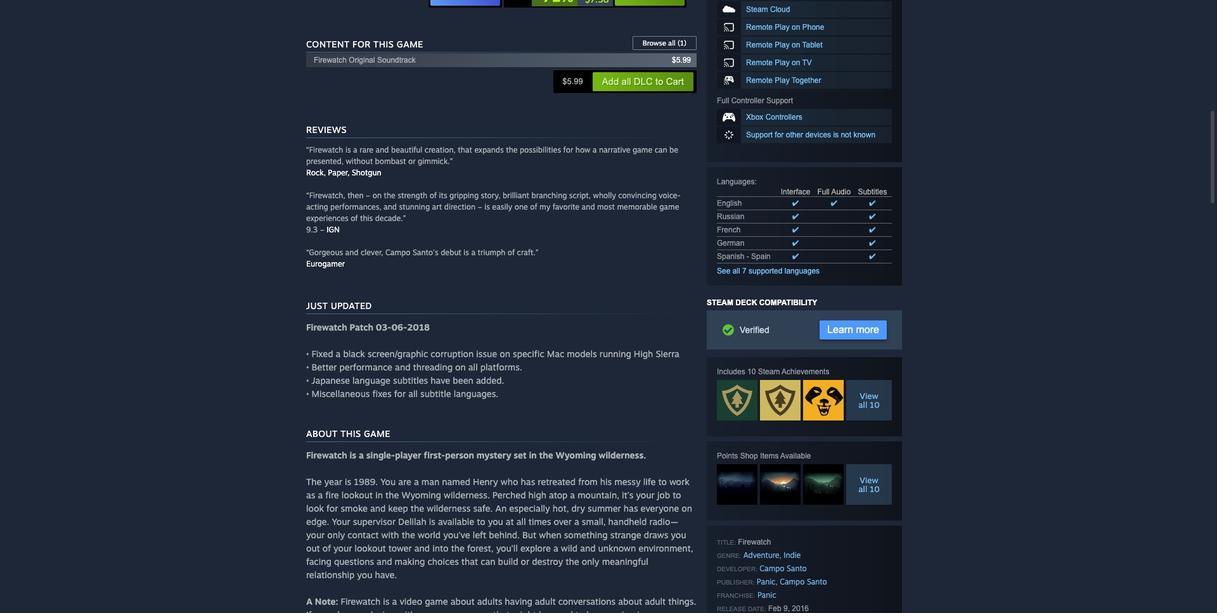 Task type: describe. For each thing, give the bounding box(es) containing it.
on inside 'remote play on phone' link
[[792, 23, 801, 32]]

1 vertical spatial game
[[364, 429, 391, 440]]

1 horizontal spatial wilderness.
[[599, 450, 647, 461]]

about this game
[[306, 429, 391, 440]]

experiences
[[306, 214, 349, 223]]

meaningful
[[602, 557, 649, 568]]

play for phone
[[775, 23, 790, 32]]

steam for steam cloud
[[747, 5, 769, 14]]

and inside "gorgeous and clever, campo santo's debut is a triumph of craft." eurogamer
[[345, 248, 359, 258]]

a right as in the bottom of the page
[[318, 490, 323, 501]]

3 • from the top
[[306, 375, 309, 386]]

of left my
[[530, 202, 538, 212]]

2 about from the left
[[619, 597, 643, 608]]

choices
[[428, 557, 459, 568]]

but
[[523, 530, 537, 541]]

wild
[[561, 544, 578, 554]]

to up left on the left of page
[[477, 517, 486, 528]]

german
[[717, 239, 745, 248]]

0 vertical spatial support
[[767, 96, 793, 105]]

the down you've on the bottom
[[451, 544, 465, 554]]

verified
[[740, 325, 770, 336]]

is up world
[[429, 517, 436, 528]]

voice-
[[659, 191, 681, 200]]

the right set
[[539, 450, 554, 461]]

together
[[792, 76, 822, 85]]

tv
[[803, 58, 812, 67]]

known
[[854, 131, 876, 140]]

a inside • fixed a black screen/graphic corruption issue on specific mac models running high sierra • better performance and threading on all platforms. • japanese language subtitles have been added. • miscellaneous fixes for all subtitle languages.
[[336, 349, 341, 360]]

you inside 'firewatch is a video game about adults having adult conversations about adult things. if you plan on playing with a younger gamer, that might be good to know going in.'
[[314, 610, 330, 614]]

named
[[442, 477, 471, 488]]

4 • from the top
[[306, 389, 309, 400]]

you up environment,
[[671, 530, 687, 541]]

all up been
[[469, 362, 478, 373]]

firewatch inside title: firewatch genre: adventure , indie developer: campo santo publisher: panic , campo santo franchise: panic release date:
[[738, 538, 771, 547]]

debut
[[441, 248, 462, 258]]

relationship
[[306, 570, 355, 581]]

you down questions
[[357, 570, 373, 581]]

script,
[[569, 191, 591, 200]]

for inside • fixed a black screen/graphic corruption issue on specific mac models running high sierra • better performance and threading on all platforms. • japanese language subtitles have been added. • miscellaneous fixes for all subtitle languages.
[[394, 389, 406, 400]]

0 horizontal spatial only
[[327, 530, 345, 541]]

to inside 'firewatch is a video game about adults having adult conversations about adult things. if you plan on playing with a younger gamer, that might be good to know going in.'
[[576, 610, 584, 614]]

art
[[432, 202, 442, 212]]

remote for remote play on phone
[[747, 23, 773, 32]]

0 horizontal spatial $5.99
[[563, 77, 583, 86]]

platforms.
[[481, 362, 523, 373]]

for left other
[[775, 131, 784, 140]]

fixed
[[312, 349, 333, 360]]

firewatch: thorofare night image
[[804, 465, 844, 495]]

the down you
[[386, 490, 399, 501]]

the inside "firewatch, then – on the strength of its gripping story, brilliant branching script, wholly convincing voice- acting performances, and stunning art direction – is easily one of my favorite and most memorable game experiences of this decade." 9.3 – ign
[[384, 191, 396, 200]]

single-
[[366, 450, 395, 461]]

1 vertical spatial campo
[[760, 564, 785, 574]]

and up "supervisor"
[[370, 504, 386, 514]]

view for achievements
[[860, 391, 879, 401]]

a right how at the top of the page
[[593, 145, 597, 155]]

the inside "firewatch is a rare and beautiful creation, that expands the possibilities for how a narrative game can be presented, without bombast or gimmick." rock, paper, shotgun
[[506, 145, 518, 155]]

is inside "firewatch, then – on the strength of its gripping story, brilliant branching script, wholly convincing voice- acting performances, and stunning art direction – is easily one of my favorite and most memorable game experiences of this decade." 9.3 – ign
[[485, 202, 490, 212]]

set
[[514, 450, 527, 461]]

the up delilah
[[411, 504, 425, 514]]

steam for steam deck compatibility
[[707, 299, 734, 308]]

indie link
[[784, 551, 801, 561]]

beautiful
[[391, 145, 423, 155]]

supported
[[749, 267, 783, 276]]

environment,
[[639, 544, 694, 554]]

1 vertical spatial only
[[582, 557, 600, 568]]

all left (1)
[[669, 39, 676, 48]]

includes
[[717, 368, 746, 377]]

panic link for publisher:
[[757, 578, 776, 587]]

younger
[[426, 610, 460, 614]]

handheld
[[609, 517, 647, 528]]

and down world
[[415, 544, 430, 554]]

performance
[[340, 362, 393, 373]]

all down subtitles
[[409, 389, 418, 400]]

2 adult from the left
[[645, 597, 666, 608]]

high
[[529, 490, 547, 501]]

to right life
[[659, 477, 667, 488]]

that inside the year is 1989. you are a man named henry who has retreated from his messy life to work as a fire lookout in the wyoming wilderness. perched high atop a mountain, it's your job to look for smoke and keep the wilderness safe. an especially hot, dry summer has everyone on edge. your supervisor delilah is available to you at all times over a small, handheld radio— your only contact with the world you've left behind. but when something strange draws you out of your lookout tower and into the forest, you'll explore a wild and unknown environment, facing questions and making choices that can build or destroy the only meaningful relationship you have.
[[462, 557, 478, 568]]

on up platforms.
[[500, 349, 511, 360]]

specific
[[513, 349, 545, 360]]

soundtrack
[[377, 56, 416, 65]]

firewatch for firewatch is a single-player first-person mystery set in the wyoming wilderness.
[[306, 450, 347, 461]]

it's
[[622, 490, 634, 501]]

mountain,
[[578, 490, 620, 501]]

cloud
[[771, 5, 791, 14]]

keep
[[388, 504, 408, 514]]

is inside "firewatch is a rare and beautiful creation, that expands the possibilities for how a narrative game can be presented, without bombast or gimmick." rock, paper, shotgun
[[346, 145, 351, 155]]

the year is 1989. you are a man named henry who has retreated from his messy life to work as a fire lookout in the wyoming wilderness. perched high atop a mountain, it's your job to look for smoke and keep the wilderness safe. an especially hot, dry summer has everyone on edge. your supervisor delilah is available to you at all times over a small, handheld radio— your only contact with the world you've left behind. but when something strange draws you out of your lookout tower and into the forest, you'll explore a wild and unknown environment, facing questions and making choices that can build or destroy the only meaningful relationship you have.
[[306, 477, 694, 581]]

the down wild
[[566, 557, 579, 568]]

2 vertical spatial campo
[[780, 578, 805, 587]]

a left rare
[[353, 145, 358, 155]]

1 vertical spatial this
[[341, 429, 361, 440]]

and up decade."
[[384, 202, 397, 212]]

running
[[600, 349, 632, 360]]

a right are
[[414, 477, 419, 488]]

add
[[602, 76, 619, 87]]

that inside 'firewatch is a video game about adults having adult conversations about adult things. if you plan on playing with a younger gamer, that might be good to know going in.'
[[493, 610, 510, 614]]

triumph
[[478, 248, 506, 258]]

of left its
[[430, 191, 437, 200]]

especially
[[510, 504, 550, 514]]

for inside "firewatch is a rare and beautiful creation, that expands the possibilities for how a narrative game can be presented, without bombast or gimmick." rock, paper, shotgun
[[564, 145, 574, 155]]

at
[[506, 517, 514, 528]]

phone
[[803, 23, 825, 32]]

"someone's out here." image
[[760, 381, 801, 421]]

achievements
[[782, 368, 830, 377]]

remote for remote play together
[[747, 76, 773, 85]]

easily
[[492, 202, 513, 212]]

devices
[[806, 131, 832, 140]]

firewatch: night tower image
[[717, 465, 758, 495]]

one
[[515, 202, 528, 212]]

explore
[[521, 544, 551, 554]]

all left "7"
[[733, 267, 741, 276]]

firewatch original soundtrack
[[314, 56, 416, 65]]

a left single-
[[359, 450, 364, 461]]

of inside "gorgeous and clever, campo santo's debut is a triumph of craft." eurogamer
[[508, 248, 515, 258]]

a note:
[[306, 597, 338, 608]]

can inside "firewatch is a rare and beautiful creation, that expands the possibilities for how a narrative game can be presented, without bombast or gimmick." rock, paper, shotgun
[[655, 145, 668, 155]]

full audio
[[818, 188, 851, 197]]

messy
[[615, 477, 641, 488]]

added.
[[476, 375, 505, 386]]

be inside "firewatch is a rare and beautiful creation, that expands the possibilities for how a narrative game can be presented, without bombast or gimmick." rock, paper, shotgun
[[670, 145, 679, 155]]

other
[[786, 131, 804, 140]]

safe.
[[473, 504, 493, 514]]

"firewatch is a rare and beautiful creation, that expands the possibilities for how a narrative game can be presented, without bombast or gimmick." rock, paper, shotgun
[[306, 145, 679, 178]]

play for tablet
[[775, 41, 790, 49]]

publisher:
[[717, 580, 755, 587]]

screen/graphic
[[368, 349, 428, 360]]

a inside "gorgeous and clever, campo santo's debut is a triumph of craft." eurogamer
[[472, 248, 476, 258]]

can inside the year is 1989. you are a man named henry who has retreated from his messy life to work as a fire lookout in the wyoming wilderness. perched high atop a mountain, it's your job to look for smoke and keep the wilderness safe. an especially hot, dry summer has everyone on edge. your supervisor delilah is available to you at all times over a small, handheld radio— your only contact with the world you've left behind. but when something strange draws you out of your lookout tower and into the forest, you'll explore a wild and unknown environment, facing questions and making choices that can build or destroy the only meaningful relationship you have.
[[481, 557, 496, 568]]

eurogamer
[[306, 259, 345, 269]]

2 vertical spatial steam
[[758, 368, 780, 377]]

game inside 'firewatch is a video game about adults having adult conversations about adult things. if you plan on playing with a younger gamer, that might be good to know going in.'
[[425, 597, 448, 608]]

7
[[743, 267, 747, 276]]

is left the not
[[834, 131, 839, 140]]

points shop items available
[[717, 452, 812, 461]]

2 • from the top
[[306, 362, 309, 373]]

if
[[306, 610, 312, 614]]

1 horizontal spatial game
[[397, 39, 423, 49]]

title:
[[717, 540, 736, 547]]

a down video
[[418, 610, 423, 614]]

all right add on the top of page
[[622, 76, 631, 87]]

support for other devices is not known link
[[717, 127, 892, 143]]

deck
[[736, 299, 758, 308]]

and down the script,
[[582, 202, 595, 212]]

a right atop
[[570, 490, 575, 501]]

how
[[576, 145, 591, 155]]

add all dlc to cart link
[[592, 72, 695, 92]]

narrative
[[599, 145, 631, 155]]

play for tv
[[775, 58, 790, 67]]

remote play on phone
[[747, 23, 825, 32]]

a
[[306, 597, 313, 608]]

remote for remote play on tablet
[[747, 41, 773, 49]]

its
[[439, 191, 448, 200]]

strange
[[611, 530, 642, 541]]

genre:
[[717, 553, 742, 560]]

2 vertical spatial –
[[320, 225, 325, 235]]

into
[[433, 544, 449, 554]]

"firewatch, then – on the strength of its gripping story, brilliant branching script, wholly convincing voice- acting performances, and stunning art direction – is easily one of my favorite and most memorable game experiences of this decade." 9.3 – ign
[[306, 191, 681, 235]]

subtitles
[[858, 188, 888, 197]]

build
[[498, 557, 519, 568]]

to right 'job'
[[673, 490, 682, 501]]

story,
[[481, 191, 501, 200]]

1 horizontal spatial ,
[[780, 552, 782, 561]]

remote for remote play on tv
[[747, 58, 773, 67]]

a left wild
[[554, 544, 559, 554]]

everyone
[[641, 504, 679, 514]]

0 vertical spatial wyoming
[[556, 450, 597, 461]]

"gorgeous
[[306, 248, 343, 258]]

small,
[[582, 517, 606, 528]]

and inside • fixed a black screen/graphic corruption issue on specific mac models running high sierra • better performance and threading on all platforms. • japanese language subtitles have been added. • miscellaneous fixes for all subtitle languages.
[[395, 362, 411, 373]]

on inside the remote play on tv link
[[792, 58, 801, 67]]

all right "the life and times of raccoon carter" image at the right
[[859, 400, 868, 410]]

1 about from the left
[[451, 597, 475, 608]]

high
[[634, 349, 653, 360]]

0 horizontal spatial ,
[[776, 578, 778, 587]]

strength
[[398, 191, 428, 200]]

is down 'about this game'
[[350, 450, 357, 461]]

plan
[[332, 610, 350, 614]]

french
[[717, 226, 741, 235]]

behind.
[[489, 530, 520, 541]]

for
[[353, 39, 371, 49]]

learn more link
[[820, 321, 887, 340]]

view all 10 for available
[[859, 476, 880, 495]]

adventure
[[744, 551, 780, 561]]

remote play on tablet link
[[717, 37, 892, 53]]

craft."
[[517, 248, 539, 258]]



Task type: locate. For each thing, give the bounding box(es) containing it.
full for full audio
[[818, 188, 830, 197]]

of right out
[[323, 544, 331, 554]]

ign
[[327, 225, 340, 235]]

steam deck compatibility
[[707, 299, 818, 308]]

0 horizontal spatial your
[[306, 530, 325, 541]]

you
[[381, 477, 396, 488]]

1 vertical spatial your
[[306, 530, 325, 541]]

is right debut
[[464, 248, 469, 258]]

0 vertical spatial wilderness.
[[599, 450, 647, 461]]

1 vertical spatial support
[[747, 131, 773, 140]]

1 horizontal spatial only
[[582, 557, 600, 568]]

0 horizontal spatial –
[[320, 225, 325, 235]]

with inside the year is 1989. you are a man named henry who has retreated from his messy life to work as a fire lookout in the wyoming wilderness. perched high atop a mountain, it's your job to look for smoke and keep the wilderness safe. an especially hot, dry summer has everyone on edge. your supervisor delilah is available to you at all times over a small, handheld radio— your only contact with the world you've left behind. but when something strange draws you out of your lookout tower and into the forest, you'll explore a wild and unknown environment, facing questions and making choices that can build or destroy the only meaningful relationship you have.
[[382, 530, 399, 541]]

0 vertical spatial $5.99
[[672, 56, 691, 65]]

1 view all 10 from the top
[[859, 391, 880, 410]]

delilah
[[398, 517, 427, 528]]

2 vertical spatial that
[[493, 610, 510, 614]]

1 horizontal spatial this
[[374, 39, 394, 49]]

panic link down adventure
[[757, 578, 776, 587]]

steam cloud
[[747, 5, 791, 14]]

adventure link
[[744, 551, 780, 561]]

having
[[505, 597, 533, 608]]

0 horizontal spatial can
[[481, 557, 496, 568]]

first-
[[424, 450, 445, 461]]

firewatch: thorofare dawn image
[[760, 465, 801, 495]]

• left the miscellaneous
[[306, 389, 309, 400]]

remote play on tv link
[[717, 55, 892, 71]]

spain
[[752, 252, 771, 261]]

spanish - spain
[[717, 252, 771, 261]]

0 vertical spatial with
[[382, 530, 399, 541]]

game inside "firewatch is a rare and beautiful creation, that expands the possibilities for how a narrative game can be presented, without bombast or gimmick." rock, paper, shotgun
[[633, 145, 653, 155]]

1 vertical spatial has
[[624, 504, 638, 514]]

1 vertical spatial ,
[[776, 578, 778, 587]]

wilderness. down the named
[[444, 490, 490, 501]]

1 vertical spatial can
[[481, 557, 496, 568]]

remote up full controller support
[[747, 76, 773, 85]]

0 vertical spatial campo
[[386, 248, 411, 258]]

sierra
[[656, 349, 680, 360]]

firewatch is a single-player first-person mystery set in the wyoming wilderness.
[[306, 450, 647, 461]]

0 horizontal spatial this
[[341, 429, 361, 440]]

this
[[360, 214, 373, 223]]

that down forest,
[[462, 557, 478, 568]]

wyoming
[[556, 450, 597, 461], [402, 490, 441, 501]]

game down voice-
[[660, 202, 680, 212]]

firewatch is a video game about adults having adult conversations about adult things. if you plan on playing with a younger gamer, that might be good to know going in.
[[306, 597, 697, 614]]

most
[[597, 202, 615, 212]]

1 horizontal spatial wyoming
[[556, 450, 597, 461]]

0 horizontal spatial full
[[717, 96, 730, 105]]

is inside 'firewatch is a video game about adults having adult conversations about adult things. if you plan on playing with a younger gamer, that might be good to know going in.'
[[383, 597, 390, 608]]

0 horizontal spatial about
[[451, 597, 475, 608]]

languages
[[785, 267, 820, 276]]

wilderness.
[[599, 450, 647, 461], [444, 490, 490, 501]]

•
[[306, 349, 309, 360], [306, 362, 309, 373], [306, 375, 309, 386], [306, 389, 309, 400]]

in.
[[638, 610, 647, 614]]

0 horizontal spatial wyoming
[[402, 490, 441, 501]]

game up single-
[[364, 429, 391, 440]]

2 vertical spatial 10
[[870, 485, 880, 495]]

something
[[564, 530, 608, 541]]

of inside the year is 1989. you are a man named henry who has retreated from his messy life to work as a fire lookout in the wyoming wilderness. perched high atop a mountain, it's your job to look for smoke and keep the wilderness safe. an especially hot, dry summer has everyone on edge. your supervisor delilah is available to you at all times over a small, handheld radio— your only contact with the world you've left behind. but when something strange draws you out of your lookout tower and into the forest, you'll explore a wild and unknown environment, facing questions and making choices that can build or destroy the only meaningful relationship you have.
[[323, 544, 331, 554]]

• left better
[[306, 362, 309, 373]]

1 vertical spatial that
[[462, 557, 478, 568]]

1 adult from the left
[[535, 597, 556, 608]]

0 vertical spatial that
[[458, 145, 472, 155]]

can
[[655, 145, 668, 155], [481, 557, 496, 568]]

in inside the year is 1989. you are a man named henry who has retreated from his messy life to work as a fire lookout in the wyoming wilderness. perched high atop a mountain, it's your job to look for smoke and keep the wilderness safe. an especially hot, dry summer has everyone on edge. your supervisor delilah is available to you at all times over a small, handheld radio— your only contact with the world you've left behind. but when something strange draws you out of your lookout tower and into the forest, you'll explore a wild and unknown environment, facing questions and making choices that can build or destroy the only meaningful relationship you have.
[[376, 490, 383, 501]]

on inside "firewatch, then – on the strength of its gripping story, brilliant branching script, wholly convincing voice- acting performances, and stunning art direction – is easily one of my favorite and most memorable game experiences of this decade." 9.3 – ign
[[373, 191, 382, 200]]

1 vertical spatial panic
[[758, 591, 777, 601]]

on inside the year is 1989. you are a man named henry who has retreated from his messy life to work as a fire lookout in the wyoming wilderness. perched high atop a mountain, it's your job to look for smoke and keep the wilderness safe. an especially hot, dry summer has everyone on edge. your supervisor delilah is available to you at all times over a small, handheld radio— your only contact with the world you've left behind. but when something strange draws you out of your lookout tower and into the forest, you'll explore a wild and unknown environment, facing questions and making choices that can build or destroy the only meaningful relationship you have.
[[682, 504, 693, 514]]

and down something on the bottom
[[580, 544, 596, 554]]

on inside remote play on tablet link
[[792, 41, 801, 49]]

1 horizontal spatial can
[[655, 145, 668, 155]]

0 horizontal spatial be
[[539, 610, 549, 614]]

the down delilah
[[402, 530, 415, 541]]

2 view from the top
[[860, 476, 879, 486]]

and inside "firewatch is a rare and beautiful creation, that expands the possibilities for how a narrative game can be presented, without bombast or gimmick." rock, paper, shotgun
[[376, 145, 389, 155]]

firewatch down content
[[314, 56, 347, 65]]

0 horizontal spatial game
[[425, 597, 448, 608]]

view for available
[[860, 476, 879, 486]]

for left how at the top of the page
[[564, 145, 574, 155]]

1 horizontal spatial has
[[624, 504, 638, 514]]

mystery
[[477, 450, 512, 461]]

your down life
[[636, 490, 655, 501]]

a down dry
[[575, 517, 580, 528]]

memorable
[[617, 202, 658, 212]]

date:
[[748, 606, 767, 613]]

game right narrative on the top of the page
[[633, 145, 653, 155]]

full left "audio"
[[818, 188, 830, 197]]

that inside "firewatch is a rare and beautiful creation, that expands the possibilities for how a narrative game can be presented, without bombast or gimmick." rock, paper, shotgun
[[458, 145, 472, 155]]

game up younger
[[425, 597, 448, 608]]

0 vertical spatial be
[[670, 145, 679, 155]]

2 horizontal spatial your
[[636, 490, 655, 501]]

0 vertical spatial santo
[[787, 564, 807, 574]]

• left japanese
[[306, 375, 309, 386]]

performances,
[[331, 202, 382, 212]]

1 horizontal spatial in
[[529, 450, 537, 461]]

the life and times of raccoon carter image
[[804, 381, 844, 421]]

4 play from the top
[[775, 76, 790, 85]]

available
[[781, 452, 812, 461]]

my
[[540, 202, 551, 212]]

an
[[496, 504, 507, 514]]

0 horizontal spatial game
[[364, 429, 391, 440]]

0 vertical spatial full
[[717, 96, 730, 105]]

view all 10 right firewatch: thorofare night image
[[859, 476, 880, 495]]

is up playing at the bottom left
[[383, 597, 390, 608]]

0 vertical spatial this
[[374, 39, 394, 49]]

1 horizontal spatial –
[[366, 191, 371, 200]]

1 vertical spatial santo
[[807, 578, 827, 587]]

wilderness. up messy
[[599, 450, 647, 461]]

support down 'xbox'
[[747, 131, 773, 140]]

steam
[[747, 5, 769, 14], [707, 299, 734, 308], [758, 368, 780, 377]]

year
[[324, 477, 342, 488]]

panic
[[757, 578, 776, 587], [758, 591, 777, 601]]

0 vertical spatial has
[[521, 477, 536, 488]]

in down you
[[376, 490, 383, 501]]

you down a note:
[[314, 610, 330, 614]]

issue
[[476, 349, 497, 360]]

full left controller
[[717, 96, 730, 105]]

are
[[398, 477, 412, 488]]

1 vertical spatial 10
[[870, 400, 880, 410]]

a right fixed
[[336, 349, 341, 360]]

the right expands
[[506, 145, 518, 155]]

is inside "gorgeous and clever, campo santo's debut is a triumph of craft." eurogamer
[[464, 248, 469, 258]]

game up soundtrack
[[397, 39, 423, 49]]

a left triumph
[[472, 248, 476, 258]]

and up have.
[[377, 557, 392, 568]]

10 for available
[[870, 485, 880, 495]]

1 vertical spatial panic link
[[758, 591, 777, 601]]

4 remote from the top
[[747, 76, 773, 85]]

compatibility
[[760, 299, 818, 308]]

3 play from the top
[[775, 58, 790, 67]]

0 horizontal spatial wilderness.
[[444, 490, 490, 501]]

subtitle
[[421, 389, 451, 400]]

lookout down contact at the bottom left of page
[[355, 544, 386, 554]]

wyoming inside the year is 1989. you are a man named henry who has retreated from his messy life to work as a fire lookout in the wyoming wilderness. perched high atop a mountain, it's your job to look for smoke and keep the wilderness safe. an especially hot, dry summer has everyone on edge. your supervisor delilah is available to you at all times over a small, handheld radio— your only contact with the world you've left behind. but when something strange draws you out of your lookout tower and into the forest, you'll explore a wild and unknown environment, facing questions and making choices that can build or destroy the only meaningful relationship you have.
[[402, 490, 441, 501]]

for inside the year is 1989. you are a man named henry who has retreated from his messy life to work as a fire lookout in the wyoming wilderness. perched high atop a mountain, it's your job to look for smoke and keep the wilderness safe. an especially hot, dry summer has everyone on edge. your supervisor delilah is available to you at all times over a small, handheld radio— your only contact with the world you've left behind. but when something strange draws you out of your lookout tower and into the forest, you'll explore a wild and unknown environment, facing questions and making choices that can build or destroy the only meaningful relationship you have.
[[327, 504, 338, 514]]

atop
[[549, 490, 568, 501]]

of
[[430, 191, 437, 200], [530, 202, 538, 212], [351, 214, 358, 223], [508, 248, 515, 258], [323, 544, 331, 554]]

firewatch for firewatch original soundtrack
[[314, 56, 347, 65]]

,
[[780, 552, 782, 561], [776, 578, 778, 587]]

firewatch for firewatch patch 03-06-2018
[[306, 322, 347, 333]]

unknown
[[598, 544, 636, 554]]

about up going
[[619, 597, 643, 608]]

firewatch inside 'firewatch is a video game about adults having adult conversations about adult things. if you plan on playing with a younger gamer, that might be good to know going in.'
[[341, 597, 381, 608]]

your down edge.
[[306, 530, 325, 541]]

adult up in.
[[645, 597, 666, 608]]

firewatch down just
[[306, 322, 347, 333]]

more
[[857, 325, 880, 336]]

firewatch
[[314, 56, 347, 65], [306, 322, 347, 333], [306, 450, 347, 461], [738, 538, 771, 547], [341, 597, 381, 608]]

1 vertical spatial lookout
[[355, 544, 386, 554]]

remote play on tablet
[[747, 41, 823, 49]]

brilliant
[[503, 191, 530, 200]]

1 horizontal spatial full
[[818, 188, 830, 197]]

0 vertical spatial ,
[[780, 552, 782, 561]]

0 vertical spatial or
[[408, 157, 416, 166]]

0 vertical spatial lookout
[[342, 490, 373, 501]]

support for other devices is not known
[[747, 131, 876, 140]]

playing
[[366, 610, 396, 614]]

0 vertical spatial panic link
[[757, 578, 776, 587]]

on right the everyone
[[682, 504, 693, 514]]

0 vertical spatial game
[[397, 39, 423, 49]]

spanish
[[717, 252, 745, 261]]

1 vertical spatial wyoming
[[402, 490, 441, 501]]

10 right includes
[[748, 368, 756, 377]]

out
[[306, 544, 320, 554]]

full for full controller support
[[717, 96, 730, 105]]

1 horizontal spatial your
[[334, 544, 352, 554]]

0 vertical spatial can
[[655, 145, 668, 155]]

to down conversations
[[576, 610, 584, 614]]

panic up 'date:'
[[758, 591, 777, 601]]

rare
[[360, 145, 374, 155]]

your
[[332, 517, 351, 528]]

view all 10 for achievements
[[859, 391, 880, 410]]

creation,
[[425, 145, 456, 155]]

0 vertical spatial game
[[633, 145, 653, 155]]

1 horizontal spatial game
[[633, 145, 653, 155]]

$5.99 left add on the top of page
[[563, 77, 583, 86]]

campo down indie
[[780, 578, 805, 587]]

1 vertical spatial steam
[[707, 299, 734, 308]]

firewatch for firewatch is a video game about adults having adult conversations about adult things. if you plan on playing with a younger gamer, that might be good to know going in.
[[341, 597, 381, 608]]

1 remote from the top
[[747, 23, 773, 32]]

learn more
[[828, 325, 880, 336]]

all right firewatch: thorofare night image
[[859, 485, 868, 495]]

2 remote from the top
[[747, 41, 773, 49]]

game inside "firewatch, then – on the strength of its gripping story, brilliant branching script, wholly convincing voice- acting performances, and stunning art direction – is easily one of my favorite and most memorable game experiences of this decade." 9.3 – ign
[[660, 202, 680, 212]]

or down explore
[[521, 557, 530, 568]]

with up 'tower'
[[382, 530, 399, 541]]

panic link for franchise:
[[758, 591, 777, 601]]

1 • from the top
[[306, 349, 309, 360]]

draws
[[644, 530, 669, 541]]

on left tablet
[[792, 41, 801, 49]]

– right 9.3
[[320, 225, 325, 235]]

, down adventure
[[776, 578, 778, 587]]

steam left deck
[[707, 299, 734, 308]]

santo
[[787, 564, 807, 574], [807, 578, 827, 587]]

remote up remote play together
[[747, 58, 773, 67]]

includes 10 steam achievements
[[717, 368, 830, 377]]

only down your
[[327, 530, 345, 541]]

1 vertical spatial in
[[376, 490, 383, 501]]

rock,
[[306, 168, 326, 178]]

and left clever,
[[345, 248, 359, 258]]

smoke
[[341, 504, 368, 514]]

wilderness. inside the year is 1989. you are a man named henry who has retreated from his messy life to work as a fire lookout in the wyoming wilderness. perched high atop a mountain, it's your job to look for smoke and keep the wilderness safe. an especially hot, dry summer has everyone on edge. your supervisor delilah is available to you at all times over a small, handheld radio— your only contact with the world you've left behind. but when something strange draws you out of your lookout tower and into the forest, you'll explore a wild and unknown environment, facing questions and making choices that can build or destroy the only meaningful relationship you have.
[[444, 490, 490, 501]]

be left good
[[539, 610, 549, 614]]

see
[[717, 267, 731, 276]]

firewatch up adventure
[[738, 538, 771, 547]]

campo down adventure
[[760, 564, 785, 574]]

and up bombast
[[376, 145, 389, 155]]

1 view from the top
[[860, 391, 879, 401]]

1 vertical spatial game
[[660, 202, 680, 212]]

that down adults
[[493, 610, 510, 614]]

and down screen/graphic
[[395, 362, 411, 373]]

controllers
[[766, 113, 803, 122]]

english
[[717, 199, 742, 208]]

0 horizontal spatial or
[[408, 157, 416, 166]]

gamer,
[[463, 610, 491, 614]]

campo inside "gorgeous and clever, campo santo's debut is a triumph of craft." eurogamer
[[386, 248, 411, 258]]

0 vertical spatial –
[[366, 191, 371, 200]]

1 vertical spatial –
[[478, 202, 482, 212]]

0 vertical spatial steam
[[747, 5, 769, 14]]

1 horizontal spatial be
[[670, 145, 679, 155]]

0 vertical spatial view
[[860, 391, 879, 401]]

all inside the year is 1989. you are a man named henry who has retreated from his messy life to work as a fire lookout in the wyoming wilderness. perched high atop a mountain, it's your job to look for smoke and keep the wilderness safe. an especially hot, dry summer has everyone on edge. your supervisor delilah is available to you at all times over a small, handheld radio— your only contact with the world you've left behind. but when something strange draws you out of your lookout tower and into the forest, you'll explore a wild and unknown environment, facing questions and making choices that can build or destroy the only meaningful relationship you have.
[[517, 517, 526, 528]]

note:
[[315, 597, 338, 608]]

on right plan
[[352, 610, 363, 614]]

1 horizontal spatial $5.99
[[672, 56, 691, 65]]

support up controllers
[[767, 96, 793, 105]]

1 vertical spatial be
[[539, 610, 549, 614]]

3 remote from the top
[[747, 58, 773, 67]]

forest,
[[467, 544, 494, 554]]

1 vertical spatial wilderness.
[[444, 490, 490, 501]]

his
[[600, 477, 612, 488]]

campo santo link
[[760, 564, 807, 574], [780, 578, 827, 587]]

10 right firewatch: thorofare night image
[[870, 485, 880, 495]]

wyoming up from on the bottom of page
[[556, 450, 597, 461]]

wilderness
[[427, 504, 471, 514]]

view right "the life and times of raccoon carter" image at the right
[[860, 391, 879, 401]]

0 vertical spatial panic
[[757, 578, 776, 587]]

have.
[[375, 570, 397, 581]]

0 horizontal spatial in
[[376, 490, 383, 501]]

for down fire
[[327, 504, 338, 514]]

to left cart
[[656, 76, 664, 87]]

1 vertical spatial $5.99
[[563, 77, 583, 86]]

0 vertical spatial view all 10
[[859, 391, 880, 410]]

of down performances,
[[351, 214, 358, 223]]

subtitles
[[393, 375, 428, 386]]

or inside the year is 1989. you are a man named henry who has retreated from his messy life to work as a fire lookout in the wyoming wilderness. perched high atop a mountain, it's your job to look for smoke and keep the wilderness safe. an especially hot, dry summer has everyone on edge. your supervisor delilah is available to you at all times over a small, handheld radio— your only contact with the world you've left behind. but when something strange draws you out of your lookout tower and into the forest, you'll explore a wild and unknown environment, facing questions and making choices that can build or destroy the only meaningful relationship you have.
[[521, 557, 530, 568]]

remote up remote play on tv
[[747, 41, 773, 49]]

is down story,
[[485, 202, 490, 212]]

steam left cloud
[[747, 5, 769, 14]]

1 horizontal spatial adult
[[645, 597, 666, 608]]

0 vertical spatial campo santo link
[[760, 564, 807, 574]]

firewatch up plan
[[341, 597, 381, 608]]

your
[[636, 490, 655, 501], [306, 530, 325, 541], [334, 544, 352, 554]]

0 vertical spatial 10
[[748, 368, 756, 377]]

• left fixed
[[306, 349, 309, 360]]

possibilities
[[520, 145, 561, 155]]

play down remote play on tv
[[775, 76, 790, 85]]

from
[[579, 477, 598, 488]]

or inside "firewatch is a rare and beautiful creation, that expands the possibilities for how a narrative game can be presented, without bombast or gimmick." rock, paper, shotgun
[[408, 157, 416, 166]]

eurogamer link
[[306, 259, 345, 269]]

2 vertical spatial game
[[425, 597, 448, 608]]

your up questions
[[334, 544, 352, 554]]

0 horizontal spatial has
[[521, 477, 536, 488]]

2 play from the top
[[775, 41, 790, 49]]

on up been
[[455, 362, 466, 373]]

be inside 'firewatch is a video game about adults having adult conversations about adult things. if you plan on playing with a younger gamer, that might be good to know going in.'
[[539, 610, 549, 614]]

– right then
[[366, 191, 371, 200]]

1 vertical spatial with
[[398, 610, 416, 614]]

is right year
[[345, 477, 352, 488]]

, left indie
[[780, 552, 782, 561]]

2 view all 10 from the top
[[859, 476, 880, 495]]

with down video
[[398, 610, 416, 614]]

1 vertical spatial or
[[521, 557, 530, 568]]

with inside 'firewatch is a video game about adults having adult conversations about adult things. if you plan on playing with a younger gamer, that might be good to know going in.'
[[398, 610, 416, 614]]

0 vertical spatial your
[[636, 490, 655, 501]]

the up decade."
[[384, 191, 396, 200]]

1 vertical spatial view all 10
[[859, 476, 880, 495]]

$5.99
[[672, 56, 691, 65], [563, 77, 583, 86]]

1 vertical spatial campo santo link
[[780, 578, 827, 587]]

1 play from the top
[[775, 23, 790, 32]]

might
[[513, 610, 537, 614]]

(1)
[[678, 39, 687, 48]]

$5.99 down (1)
[[672, 56, 691, 65]]

– down story,
[[478, 202, 482, 212]]

a left video
[[392, 597, 397, 608]]

lookout up smoke
[[342, 490, 373, 501]]

on inside 'firewatch is a video game about adults having adult conversations about adult things. if you plan on playing with a younger gamer, that might be good to know going in.'
[[352, 610, 363, 614]]

2 horizontal spatial game
[[660, 202, 680, 212]]

"good first day." image
[[717, 381, 758, 421]]

0 vertical spatial in
[[529, 450, 537, 461]]

10 for achievements
[[870, 400, 880, 410]]

1 horizontal spatial or
[[521, 557, 530, 568]]

2 horizontal spatial –
[[478, 202, 482, 212]]

mac
[[547, 349, 565, 360]]

you left at
[[488, 517, 503, 528]]

1 vertical spatial view
[[860, 476, 879, 486]]

2 vertical spatial your
[[334, 544, 352, 554]]



Task type: vqa. For each thing, say whether or not it's contained in the screenshot.
the choose
no



